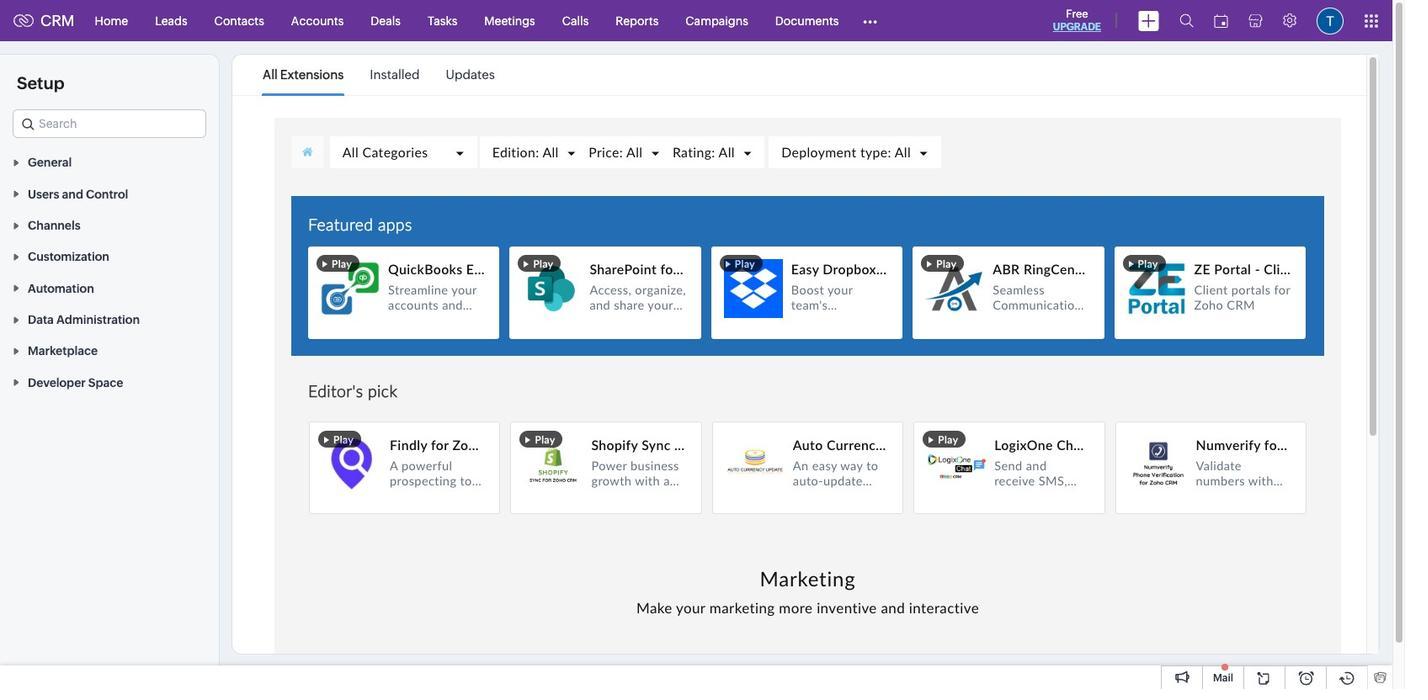 Task type: describe. For each thing, give the bounding box(es) containing it.
users and control button
[[0, 178, 219, 209]]

setup
[[17, 73, 64, 93]]

data administration
[[28, 313, 140, 327]]

calls
[[562, 14, 589, 27]]

upgrade
[[1053, 21, 1102, 33]]

deals
[[371, 14, 401, 27]]

all extensions
[[263, 67, 344, 82]]

reports
[[616, 14, 659, 27]]

customization button
[[0, 241, 219, 272]]

administration
[[56, 313, 140, 327]]

tasks link
[[414, 0, 471, 41]]

installed
[[370, 67, 420, 82]]

documents
[[776, 14, 839, 27]]

automation button
[[0, 272, 219, 304]]

accounts link
[[278, 0, 357, 41]]

marketplace button
[[0, 335, 219, 367]]

general button
[[0, 147, 219, 178]]

developer
[[28, 376, 86, 390]]

home link
[[81, 0, 142, 41]]

reports link
[[602, 0, 672, 41]]

calendar image
[[1215, 14, 1229, 27]]

automation
[[28, 282, 94, 295]]

profile image
[[1317, 7, 1344, 34]]

installed link
[[370, 56, 420, 94]]

meetings link
[[471, 0, 549, 41]]

users and control
[[28, 188, 128, 201]]

contacts link
[[201, 0, 278, 41]]

channels button
[[0, 209, 219, 241]]

search image
[[1180, 13, 1194, 28]]

home
[[95, 14, 128, 27]]

campaigns link
[[672, 0, 762, 41]]

customization
[[28, 250, 109, 264]]

space
[[88, 376, 123, 390]]

all extensions link
[[263, 56, 344, 94]]



Task type: locate. For each thing, give the bounding box(es) containing it.
updates
[[446, 67, 495, 82]]

channels
[[28, 219, 81, 232]]

meetings
[[485, 14, 535, 27]]

all
[[263, 67, 278, 82]]

extensions
[[280, 67, 344, 82]]

documents link
[[762, 0, 853, 41]]

campaigns
[[686, 14, 749, 27]]

calls link
[[549, 0, 602, 41]]

search element
[[1170, 0, 1204, 41]]

tasks
[[428, 14, 458, 27]]

accounts
[[291, 14, 344, 27]]

Search text field
[[13, 110, 206, 137]]

create menu image
[[1139, 11, 1160, 31]]

developer space button
[[0, 367, 219, 398]]

and
[[62, 188, 83, 201]]

deals link
[[357, 0, 414, 41]]

Other Modules field
[[853, 7, 889, 34]]

data administration button
[[0, 304, 219, 335]]

free
[[1066, 8, 1089, 20]]

users
[[28, 188, 59, 201]]

leads link
[[142, 0, 201, 41]]

control
[[86, 188, 128, 201]]

None field
[[13, 109, 206, 138]]

crm link
[[13, 12, 75, 29]]

marketplace
[[28, 345, 98, 358]]

crm
[[40, 12, 75, 29]]

general
[[28, 156, 72, 170]]

updates link
[[446, 56, 495, 94]]

contacts
[[214, 14, 264, 27]]

leads
[[155, 14, 187, 27]]

profile element
[[1307, 0, 1354, 41]]

data
[[28, 313, 54, 327]]

free upgrade
[[1053, 8, 1102, 33]]

create menu element
[[1129, 0, 1170, 41]]

mail
[[1214, 673, 1234, 685]]

developer space
[[28, 376, 123, 390]]



Task type: vqa. For each thing, say whether or not it's contained in the screenshot.
DIMENSIONS
no



